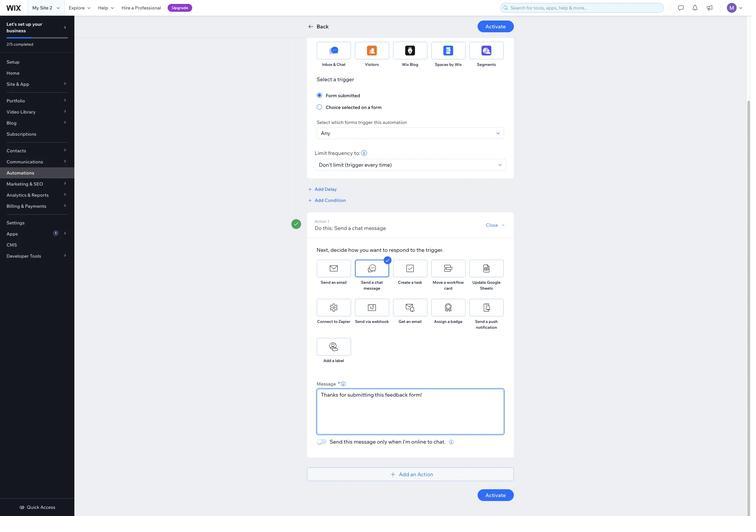 Task type: describe. For each thing, give the bounding box(es) containing it.
category image up 'send an email'
[[329, 264, 339, 273]]

video library
[[7, 109, 36, 115]]

home
[[7, 70, 20, 76]]

business
[[7, 28, 26, 34]]

site members
[[474, 29, 499, 34]]

let's
[[7, 21, 17, 27]]

2/5
[[7, 42, 13, 47]]

hire
[[122, 5, 130, 11]]

& for billing
[[21, 203, 24, 209]]

category image up add a label
[[329, 342, 339, 352]]

chat.
[[434, 439, 446, 445]]

forms
[[345, 119, 357, 125]]

this:
[[323, 225, 333, 231]]

online
[[411, 439, 426, 445]]

1 vertical spatial icon image
[[329, 46, 339, 55]]

sidebar element
[[0, 16, 74, 516]]

2 activate from the top
[[486, 492, 506, 499]]

delay
[[325, 186, 337, 192]]

marketing & seo button
[[0, 178, 74, 190]]

google
[[487, 280, 501, 285]]

wix for wix blog
[[402, 62, 409, 67]]

0 vertical spatial site
[[40, 5, 49, 11]]

move a workflow card
[[433, 280, 464, 291]]

developer tools button
[[0, 251, 74, 262]]

my site 2
[[32, 5, 52, 11]]

limit frequency to:
[[315, 150, 360, 156]]

payments
[[25, 203, 46, 209]]

& for analytics
[[28, 192, 31, 198]]

decide
[[330, 247, 347, 253]]

add for add a label
[[324, 358, 331, 363]]

the
[[417, 247, 425, 253]]

get an email
[[399, 319, 422, 324]]

add delay button
[[307, 186, 337, 192]]

option group containing form submitted
[[317, 91, 504, 111]]

2/5 completed
[[7, 42, 33, 47]]

to left chat.
[[427, 439, 433, 445]]

setup link
[[0, 56, 74, 68]]

select which forms trigger this automation
[[317, 119, 407, 125]]

a for send a push notification
[[486, 319, 488, 324]]

& for site
[[16, 81, 19, 87]]

site & app
[[7, 81, 29, 87]]

next,
[[317, 247, 329, 253]]

quick
[[27, 504, 39, 510]]

my
[[32, 5, 39, 11]]

how
[[348, 247, 359, 253]]

apps
[[7, 231, 18, 237]]

cms link
[[0, 240, 74, 251]]

subscriptions link
[[0, 129, 74, 140]]

automation
[[383, 119, 407, 125]]

to:
[[354, 150, 360, 156]]

settings
[[7, 220, 25, 226]]

a for select a trigger
[[333, 76, 336, 83]]

contacts
[[7, 148, 26, 154]]

i'm
[[403, 439, 410, 445]]

settings link
[[0, 217, 74, 228]]

professional
[[135, 5, 161, 11]]

setup
[[7, 59, 19, 65]]

frequency
[[328, 150, 353, 156]]

2 horizontal spatial wix
[[455, 62, 462, 67]]

sheets
[[480, 286, 493, 291]]

automations
[[7, 170, 34, 176]]

developer tools
[[7, 253, 41, 259]]

marketing
[[7, 181, 28, 187]]

up
[[26, 21, 31, 27]]

Search for tools, apps, help & more... field
[[509, 3, 661, 12]]

condition
[[325, 197, 346, 203]]

a inside action 1 do this: send a chat message
[[348, 225, 351, 231]]

members
[[482, 29, 499, 34]]

send for send this message only when i'm online to chat.
[[330, 439, 343, 445]]

webhook
[[372, 319, 389, 324]]

label
[[335, 358, 344, 363]]

limit
[[315, 150, 327, 156]]

1 activate button from the top
[[478, 21, 514, 32]]

action inside action 1 do this: send a chat message
[[315, 219, 327, 224]]

visitors
[[365, 62, 379, 67]]

get
[[399, 319, 405, 324]]

add an action button
[[307, 468, 514, 481]]

to left the
[[410, 247, 415, 253]]

library
[[20, 109, 36, 115]]

seo
[[34, 181, 43, 187]]

on
[[361, 104, 367, 110]]

category image up connect to zapier
[[329, 303, 339, 313]]

automations link
[[0, 167, 74, 178]]

add for add an action
[[399, 471, 409, 478]]

back
[[317, 23, 329, 30]]

email for get an email
[[412, 319, 422, 324]]

contacts button
[[0, 145, 74, 156]]

*
[[338, 380, 340, 388]]

send via webhook
[[355, 319, 389, 324]]

app
[[20, 81, 29, 87]]

message *
[[317, 380, 340, 388]]

add for add condition
[[315, 197, 324, 203]]

add a label
[[324, 358, 344, 363]]

zapier
[[339, 319, 350, 324]]

form submitted
[[326, 93, 360, 99]]

category image up assign a badge
[[443, 303, 453, 313]]

site for site & app
[[7, 81, 15, 87]]

forms
[[332, 29, 344, 34]]

inbox
[[322, 62, 332, 67]]

card
[[444, 286, 452, 291]]

portfolio
[[7, 98, 25, 104]]

1 horizontal spatial this
[[374, 119, 382, 125]]

marketing & seo
[[7, 181, 43, 187]]

wix forms
[[324, 29, 344, 34]]

segments
[[477, 62, 496, 67]]

site for site members
[[474, 29, 481, 34]]

move
[[433, 280, 443, 285]]

email for send an email
[[337, 280, 347, 285]]



Task type: vqa. For each thing, say whether or not it's contained in the screenshot.
& for Analytics
yes



Task type: locate. For each thing, give the bounding box(es) containing it.
category image up "spaces by wix"
[[443, 46, 453, 55]]

action inside "button"
[[417, 471, 433, 478]]

a for assign a badge
[[448, 319, 450, 324]]

chat inside action 1 do this: send a chat message
[[352, 225, 363, 231]]

a for add a label
[[332, 358, 334, 363]]

2 select from the top
[[317, 119, 330, 125]]

video library button
[[0, 106, 74, 117]]

0 vertical spatial chat
[[352, 225, 363, 231]]

completed
[[14, 42, 33, 47]]

tools
[[30, 253, 41, 259]]

0 horizontal spatial icon image
[[329, 46, 339, 55]]

0 vertical spatial select
[[317, 76, 332, 83]]

a for move a workflow card
[[444, 280, 446, 285]]

1 vertical spatial site
[[474, 29, 481, 34]]

& left chat
[[333, 62, 336, 67]]

1 up this: on the top left
[[327, 219, 329, 224]]

0 horizontal spatial blog
[[7, 120, 16, 126]]

home link
[[0, 68, 74, 79]]

send inside send a push notification
[[475, 319, 485, 324]]

0 horizontal spatial site
[[7, 81, 15, 87]]

trigger.
[[426, 247, 443, 253]]

chat left create
[[375, 280, 383, 285]]

select left which
[[317, 119, 330, 125]]

a right this: on the top left
[[348, 225, 351, 231]]

add condition
[[315, 197, 346, 203]]

1 down "settings" link
[[55, 231, 57, 235]]

send inside 'send a chat message'
[[361, 280, 371, 285]]

site left members
[[474, 29, 481, 34]]

icon image up inbox & chat on the top left of page
[[329, 46, 339, 55]]

to
[[383, 247, 388, 253], [410, 247, 415, 253], [334, 319, 338, 324], [427, 439, 433, 445]]

0 horizontal spatial trigger
[[337, 76, 354, 83]]

send a chat message
[[361, 280, 383, 291]]

1 horizontal spatial 1
[[327, 219, 329, 224]]

create a task
[[398, 280, 422, 285]]

0 vertical spatial 1
[[327, 219, 329, 224]]

workflow
[[447, 280, 464, 285]]

1 vertical spatial chat
[[375, 280, 383, 285]]

assign
[[434, 319, 447, 324]]

add inside "button"
[[399, 471, 409, 478]]

0 vertical spatial blog
[[410, 62, 418, 67]]

trigger down chat
[[337, 76, 354, 83]]

hire a professional
[[122, 5, 161, 11]]

only
[[377, 439, 387, 445]]

& for marketing
[[29, 181, 32, 187]]

Select which forms trigger this automation field
[[319, 128, 495, 139]]

an for get
[[406, 319, 411, 324]]

select for select which forms trigger this automation
[[317, 119, 330, 125]]

video
[[7, 109, 19, 115]]

create
[[398, 280, 410, 285]]

email left 'send a chat message'
[[337, 280, 347, 285]]

1 vertical spatial activate
[[486, 492, 506, 499]]

when
[[388, 439, 402, 445]]

0 horizontal spatial wix
[[324, 29, 331, 34]]

2 vertical spatial message
[[354, 439, 376, 445]]

explore
[[69, 5, 85, 11]]

2 vertical spatial an
[[410, 471, 416, 478]]

0 vertical spatial message
[[364, 225, 386, 231]]

0 vertical spatial trigger
[[337, 76, 354, 83]]

blog inside popup button
[[7, 120, 16, 126]]

choice
[[326, 104, 341, 110]]

1 inside action 1 do this: send a chat message
[[327, 219, 329, 224]]

a right on
[[368, 104, 370, 110]]

back button
[[307, 23, 329, 30]]

& left reports
[[28, 192, 31, 198]]

blog down video
[[7, 120, 16, 126]]

subscriptions
[[7, 131, 36, 137]]

add an action
[[399, 471, 433, 478]]

1
[[327, 219, 329, 224], [55, 231, 57, 235]]

chat
[[352, 225, 363, 231], [375, 280, 383, 285]]

an for send
[[331, 280, 336, 285]]

chat inside 'send a chat message'
[[375, 280, 383, 285]]

1 horizontal spatial trigger
[[358, 119, 373, 125]]

wix for wix forms
[[324, 29, 331, 34]]

1 horizontal spatial action
[[417, 471, 433, 478]]

a up notification
[[486, 319, 488, 324]]

trigger
[[337, 76, 354, 83], [358, 119, 373, 125]]

select for select a trigger
[[317, 76, 332, 83]]

0 vertical spatial an
[[331, 280, 336, 285]]

chat up how
[[352, 225, 363, 231]]

form
[[371, 104, 382, 110]]

billing
[[7, 203, 20, 209]]

a right hire
[[131, 5, 134, 11]]

icon image up 'site members'
[[482, 12, 491, 22]]

activate button
[[478, 21, 514, 32], [478, 489, 514, 501]]

1 vertical spatial trigger
[[358, 119, 373, 125]]

& for inbox
[[333, 62, 336, 67]]

2 activate button from the top
[[478, 489, 514, 501]]

1 vertical spatial message
[[364, 286, 380, 291]]

a up card
[[444, 280, 446, 285]]

help
[[98, 5, 108, 11]]

0 horizontal spatial this
[[344, 439, 353, 445]]

None field
[[317, 159, 496, 170]]

notification
[[476, 325, 497, 330]]

send an email
[[321, 280, 347, 285]]

email
[[337, 280, 347, 285], [412, 319, 422, 324]]

send for send a chat message
[[361, 280, 371, 285]]

trigger right forms
[[358, 119, 373, 125]]

analytics
[[7, 192, 26, 198]]

1 horizontal spatial wix
[[402, 62, 409, 67]]

selected
[[342, 104, 360, 110]]

1 horizontal spatial email
[[412, 319, 422, 324]]

site left 2
[[40, 5, 49, 11]]

update google sheets
[[472, 280, 501, 291]]

access
[[40, 504, 55, 510]]

message
[[364, 225, 386, 231], [364, 286, 380, 291], [354, 439, 376, 445]]

0 vertical spatial email
[[337, 280, 347, 285]]

message inside action 1 do this: send a chat message
[[364, 225, 386, 231]]

an for add
[[410, 471, 416, 478]]

1 select from the top
[[317, 76, 332, 83]]

1 horizontal spatial site
[[40, 5, 49, 11]]

connect
[[317, 319, 333, 324]]

1 vertical spatial email
[[412, 319, 422, 324]]

& right billing
[[21, 203, 24, 209]]

push
[[489, 319, 498, 324]]

a inside "link"
[[131, 5, 134, 11]]

analytics & reports button
[[0, 190, 74, 201]]

want
[[370, 247, 382, 253]]

category image up push
[[482, 303, 491, 313]]

badge
[[451, 319, 463, 324]]

activate
[[486, 23, 506, 30], [486, 492, 506, 499]]

1 horizontal spatial blog
[[410, 62, 418, 67]]

billing & payments
[[7, 203, 46, 209]]

select down the inbox in the top left of the page
[[317, 76, 332, 83]]

connect to zapier
[[317, 319, 350, 324]]

blog button
[[0, 117, 74, 129]]

option group
[[317, 91, 504, 111]]

upgrade button
[[168, 4, 192, 12]]

a left label
[[332, 358, 334, 363]]

category image
[[443, 46, 453, 55], [482, 46, 491, 55], [329, 264, 339, 273], [367, 264, 377, 273], [329, 303, 339, 313], [405, 303, 415, 313], [443, 303, 453, 313], [482, 303, 491, 313], [329, 342, 339, 352]]

1 activate from the top
[[486, 23, 506, 30]]

1 vertical spatial activate button
[[478, 489, 514, 501]]

a down inbox & chat on the top left of page
[[333, 76, 336, 83]]

analytics & reports
[[7, 192, 49, 198]]

site inside dropdown button
[[7, 81, 15, 87]]

a left badge
[[448, 319, 450, 324]]

message inside 'send a chat message'
[[364, 286, 380, 291]]

2
[[50, 5, 52, 11]]

0 vertical spatial activate button
[[478, 21, 514, 32]]

blog
[[410, 62, 418, 67], [7, 120, 16, 126]]

1 horizontal spatial icon image
[[482, 12, 491, 22]]

site
[[40, 5, 49, 11], [474, 29, 481, 34], [7, 81, 15, 87]]

send for send a push notification
[[475, 319, 485, 324]]

help button
[[94, 0, 118, 16]]

1 inside sidebar element
[[55, 231, 57, 235]]

1 vertical spatial this
[[344, 439, 353, 445]]

icon image
[[482, 12, 491, 22], [329, 46, 339, 55]]

& left app
[[16, 81, 19, 87]]

a for send a chat message
[[372, 280, 374, 285]]

developer
[[7, 253, 29, 259]]

your
[[32, 21, 42, 27]]

an inside "button"
[[410, 471, 416, 478]]

add for add delay
[[315, 186, 324, 192]]

blog left spaces at right top
[[410, 62, 418, 67]]

0 horizontal spatial 1
[[55, 231, 57, 235]]

1 vertical spatial blog
[[7, 120, 16, 126]]

site & app button
[[0, 79, 74, 90]]

send this message only when i'm online to chat.
[[330, 439, 446, 445]]

1 vertical spatial select
[[317, 119, 330, 125]]

site down home
[[7, 81, 15, 87]]

an
[[331, 280, 336, 285], [406, 319, 411, 324], [410, 471, 416, 478]]

a inside "move a workflow card"
[[444, 280, 446, 285]]

spaces by wix
[[435, 62, 462, 67]]

category image up segments
[[482, 46, 491, 55]]

send inside action 1 do this: send a chat message
[[334, 225, 347, 231]]

upgrade
[[172, 5, 188, 10]]

assign a badge
[[434, 319, 463, 324]]

Add a message to show on your site's chatbox, eg., Hi, need any help? text field
[[317, 389, 504, 434]]

0 horizontal spatial chat
[[352, 225, 363, 231]]

a for create a task
[[411, 280, 414, 285]]

a inside 'send a chat message'
[[372, 280, 374, 285]]

2 horizontal spatial site
[[474, 29, 481, 34]]

to left zapier
[[334, 319, 338, 324]]

0 horizontal spatial email
[[337, 280, 347, 285]]

a for hire a professional
[[131, 5, 134, 11]]

category image
[[329, 12, 339, 22], [367, 12, 377, 22], [405, 12, 415, 22], [443, 12, 453, 22], [367, 46, 377, 55], [405, 46, 415, 55], [405, 264, 415, 273], [443, 264, 453, 273], [482, 264, 491, 273], [367, 303, 377, 313]]

send for send an email
[[321, 280, 331, 285]]

0 vertical spatial this
[[374, 119, 382, 125]]

1 horizontal spatial chat
[[375, 280, 383, 285]]

send for send via webhook
[[355, 319, 365, 324]]

a inside send a push notification
[[486, 319, 488, 324]]

0 vertical spatial icon image
[[482, 12, 491, 22]]

to right want
[[383, 247, 388, 253]]

0 vertical spatial action
[[315, 219, 327, 224]]

1 vertical spatial 1
[[55, 231, 57, 235]]

inbox & chat
[[322, 62, 346, 67]]

do
[[315, 225, 322, 231]]

a
[[131, 5, 134, 11], [333, 76, 336, 83], [368, 104, 370, 110], [348, 225, 351, 231], [372, 280, 374, 285], [411, 280, 414, 285], [444, 280, 446, 285], [448, 319, 450, 324], [486, 319, 488, 324], [332, 358, 334, 363]]

category image up 'send a chat message'
[[367, 264, 377, 273]]

which
[[331, 119, 344, 125]]

category image up get an email
[[405, 303, 415, 313]]

& left "seo"
[[29, 181, 32, 187]]

chat
[[337, 62, 346, 67]]

respond
[[389, 247, 409, 253]]

1 vertical spatial action
[[417, 471, 433, 478]]

portfolio button
[[0, 95, 74, 106]]

add
[[315, 186, 324, 192], [315, 197, 324, 203], [324, 358, 331, 363], [399, 471, 409, 478]]

reports
[[32, 192, 49, 198]]

wix
[[324, 29, 331, 34], [402, 62, 409, 67], [455, 62, 462, 67]]

0 horizontal spatial action
[[315, 219, 327, 224]]

email right get
[[412, 319, 422, 324]]

0 vertical spatial activate
[[486, 23, 506, 30]]

communications
[[7, 159, 43, 165]]

1 vertical spatial an
[[406, 319, 411, 324]]

a inside option group
[[368, 104, 370, 110]]

2 vertical spatial site
[[7, 81, 15, 87]]

via
[[366, 319, 371, 324]]

a left task
[[411, 280, 414, 285]]

a left create
[[372, 280, 374, 285]]



